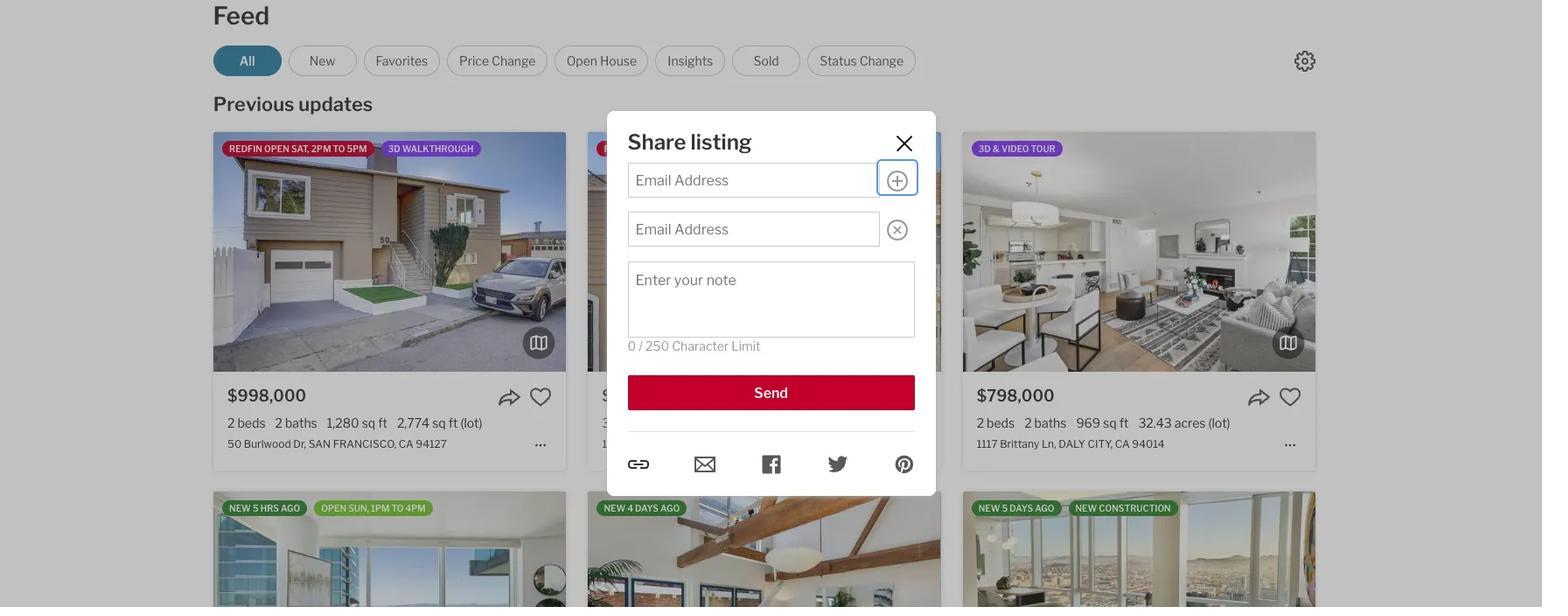 Task type: vqa. For each thing, say whether or not it's contained in the screenshot.
Brittany
yes



Task type: describe. For each thing, give the bounding box(es) containing it.
new 5 days ago
[[979, 503, 1055, 514]]

5 for hrs
[[253, 503, 259, 514]]

2 baths for $798,000
[[1025, 416, 1067, 431]]

1 horizontal spatial to
[[392, 503, 404, 514]]

4 2 from the left
[[1025, 416, 1032, 431]]

open for $998,000
[[264, 144, 289, 154]]

1,280
[[327, 416, 359, 431]]

All radio
[[213, 46, 281, 76]]

to for $1,288,000
[[723, 144, 735, 154]]

2 baths for $998,000
[[275, 416, 317, 431]]

4
[[628, 503, 634, 514]]

share listing
[[628, 129, 752, 155]]

share listing dialog
[[607, 111, 936, 496]]

favorite button checkbox for $1,288,000
[[904, 386, 927, 409]]

favorite button checkbox for $998,000
[[530, 386, 552, 409]]

1 horizontal spatial 4pm
[[737, 144, 757, 154]]

favorite button image
[[1279, 386, 1302, 409]]

construction
[[1099, 503, 1171, 514]]

beds for $1,288,000
[[613, 416, 641, 431]]

san for $998,000
[[309, 438, 331, 451]]

Price Change radio
[[447, 46, 548, 76]]

1 photo of 1847 29th ave, san francisco, ca 94122 image from the left
[[236, 132, 588, 372]]

2 photo of 425 1st st #4307, san francisco, ca 94105 image from the left
[[214, 492, 566, 607]]

Enter your note text field
[[636, 271, 907, 329]]

94127
[[416, 438, 447, 451]]

previous
[[213, 93, 295, 116]]

redfin for $1,288,000
[[604, 144, 637, 154]]

new for new construction
[[1076, 503, 1098, 514]]

francisco, for $1,288,000
[[703, 438, 766, 451]]

san for $1,288,000
[[678, 438, 701, 451]]

1117
[[977, 438, 998, 451]]

hrs
[[260, 503, 279, 514]]

2pm
[[311, 144, 331, 154]]

send
[[754, 385, 788, 402]]

ca for $1,288,000
[[769, 438, 784, 451]]

ago for new 5 days ago
[[1035, 503, 1055, 514]]

walkthrough
[[402, 144, 474, 154]]

969 sq ft
[[1077, 416, 1129, 431]]

3 photo of 425 1st st #4307, san francisco, ca 94105 image from the left
[[566, 492, 919, 607]]

0
[[628, 339, 636, 353]]

status change
[[820, 53, 904, 68]]

beds for $998,000
[[238, 416, 266, 431]]

2 sq from the left
[[432, 416, 446, 431]]

50 burlwood dr, san francisco, ca 94127
[[228, 438, 447, 451]]

94014
[[1133, 438, 1165, 451]]

250
[[646, 339, 670, 353]]

brittany
[[1000, 438, 1040, 451]]

price change
[[459, 53, 536, 68]]

limit
[[732, 339, 761, 353]]

change for status change
[[860, 53, 904, 68]]

to for $998,000
[[333, 144, 345, 154]]

3 photo of 1847 29th ave, san francisco, ca 94122 image from the left
[[941, 132, 1294, 372]]

2 photo of 1847 29th ave, san francisco, ca 94122 image from the left
[[588, 132, 941, 372]]

2 beds for $798,000
[[977, 416, 1015, 431]]

acres
[[1175, 416, 1206, 431]]

32.43
[[1139, 416, 1172, 431]]

2 2 from the left
[[275, 416, 283, 431]]

redfin for $998,000
[[229, 144, 262, 154]]

city,
[[1088, 438, 1113, 451]]

favorite button checkbox
[[1279, 386, 1302, 409]]

open house
[[567, 53, 637, 68]]

ft for $998,000
[[378, 416, 388, 431]]

2,774 sq ft (lot)
[[397, 416, 483, 431]]

3d for 3d & video tour
[[979, 144, 991, 154]]

32.43 acres (lot)
[[1139, 416, 1231, 431]]

2 beds for $998,000
[[228, 416, 266, 431]]

baths for $998,000
[[285, 416, 317, 431]]

ca for $798,000
[[1115, 438, 1130, 451]]

94122
[[786, 438, 817, 451]]

1 photo of 181 fremont unit 60c, san francisco, ca 94105 image from the left
[[611, 492, 963, 607]]

1 email address email field from the top
[[636, 172, 872, 189]]

3 photo of 50 burlwood dr, san francisco, ca 94127 image from the left
[[566, 132, 919, 372]]

share
[[628, 129, 687, 155]]

sq for $798,000
[[1104, 416, 1117, 431]]

Insights radio
[[656, 46, 726, 76]]

2 photo of 650 delancey st #304, san francisco, ca 94107 image from the left
[[588, 492, 941, 607]]

2 photo of 50 burlwood dr, san francisco, ca 94127 image from the left
[[214, 132, 566, 372]]

3 photo of 1117 brittany ln, daly city, ca 94014 image from the left
[[1316, 132, 1543, 372]]

1 vertical spatial sun,
[[348, 503, 369, 514]]

francisco, for $998,000
[[333, 438, 397, 451]]

open
[[567, 53, 598, 68]]

1 photo of 50 burlwood dr, san francisco, ca 94127 image from the left
[[0, 132, 214, 372]]

1 photo of 650 delancey st #304, san francisco, ca 94107 image from the left
[[236, 492, 588, 607]]

1 2 from the left
[[228, 416, 235, 431]]



Task type: locate. For each thing, give the bounding box(es) containing it.
0 horizontal spatial francisco,
[[333, 438, 397, 451]]

photo of 1117 brittany ln, daly city, ca 94014 image
[[611, 132, 963, 372], [963, 132, 1316, 372], [1316, 132, 1543, 372]]

1 vertical spatial 4pm
[[406, 503, 426, 514]]

2 up brittany
[[1025, 416, 1032, 431]]

new for new 5 days ago
[[979, 503, 1001, 514]]

photo of 650 delancey st #304, san francisco, ca 94107 image
[[236, 492, 588, 607], [588, 492, 941, 607], [941, 492, 1294, 607]]

days for 5
[[1010, 503, 1034, 514]]

sq
[[362, 416, 376, 431], [432, 416, 446, 431], [1104, 416, 1117, 431]]

ave,
[[655, 438, 676, 451]]

open left 1:30pm
[[639, 144, 664, 154]]

2 beds up 1117
[[977, 416, 1015, 431]]

3d right 5pm
[[388, 144, 400, 154]]

0 vertical spatial email address email field
[[636, 172, 872, 189]]

1 horizontal spatial beds
[[613, 416, 641, 431]]

tour
[[1031, 144, 1056, 154]]

dr,
[[293, 438, 306, 451]]

burlwood
[[244, 438, 291, 451]]

updates
[[299, 93, 373, 116]]

send button
[[628, 376, 915, 411]]

email address email field down share listing element
[[636, 172, 872, 189]]

photo of 50 burlwood dr, san francisco, ca 94127 image
[[0, 132, 214, 372], [214, 132, 566, 372], [566, 132, 919, 372]]

to right 2pm
[[333, 144, 345, 154]]

(lot) right acres
[[1209, 416, 1231, 431]]

status
[[820, 53, 857, 68]]

2 san from the left
[[678, 438, 701, 451]]

0 horizontal spatial open
[[264, 144, 289, 154]]

change inside price change radio
[[492, 53, 536, 68]]

5 left hrs
[[253, 503, 259, 514]]

2 photo of 1117 brittany ln, daly city, ca 94014 image from the left
[[963, 132, 1316, 372]]

beds for $798,000
[[987, 416, 1015, 431]]

ago right 4
[[661, 503, 680, 514]]

sat,
[[291, 144, 310, 154]]

1 days from the left
[[635, 503, 659, 514]]

4 new from the left
[[1076, 503, 1098, 514]]

0 horizontal spatial ft
[[378, 416, 388, 431]]

francisco, down 1,280 sq ft
[[333, 438, 397, 451]]

2 horizontal spatial ca
[[1115, 438, 1130, 451]]

5
[[253, 503, 259, 514], [1002, 503, 1008, 514]]

1pm
[[371, 503, 390, 514]]

1 beds from the left
[[238, 416, 266, 431]]

redfin down previous
[[229, 144, 262, 154]]

option group
[[213, 46, 916, 76]]

ln,
[[1042, 438, 1057, 451]]

3d walkthrough
[[388, 144, 474, 154]]

2 up 1117
[[977, 416, 985, 431]]

redfin open sun, 1:30pm to 4pm
[[604, 144, 757, 154]]

1,280 sq ft
[[327, 416, 388, 431]]

1 horizontal spatial days
[[1010, 503, 1034, 514]]

969
[[1077, 416, 1101, 431]]

sold
[[754, 53, 779, 68]]

2 days from the left
[[1010, 503, 1034, 514]]

ca left 94122
[[769, 438, 784, 451]]

feed
[[213, 1, 270, 31]]

house
[[600, 53, 637, 68]]

favorites
[[376, 53, 428, 68]]

listing
[[691, 129, 752, 155]]

change for price change
[[492, 53, 536, 68]]

1 san from the left
[[309, 438, 331, 451]]

2 3d from the left
[[979, 144, 991, 154]]

new down 1117
[[979, 503, 1001, 514]]

0 horizontal spatial favorite button checkbox
[[530, 386, 552, 409]]

2 up burlwood
[[275, 416, 283, 431]]

1 horizontal spatial change
[[860, 53, 904, 68]]

2 baths
[[275, 416, 317, 431], [1025, 416, 1067, 431]]

ft for $798,000
[[1120, 416, 1129, 431]]

open
[[264, 144, 289, 154], [639, 144, 664, 154], [321, 503, 347, 514]]

photo of 181 fremont unit 60c, san francisco, ca 94105 image
[[611, 492, 963, 607], [963, 492, 1316, 607], [1316, 492, 1543, 607]]

francisco,
[[333, 438, 397, 451], [703, 438, 766, 451]]

new for new 4 days ago
[[604, 503, 626, 514]]

change inside "status change" option
[[860, 53, 904, 68]]

beds up burlwood
[[238, 416, 266, 431]]

beds right the "3"
[[613, 416, 641, 431]]

2 horizontal spatial to
[[723, 144, 735, 154]]

redfin
[[229, 144, 262, 154], [604, 144, 637, 154]]

favorite button image for $998,000
[[530, 386, 552, 409]]

new construction
[[1076, 503, 1171, 514]]

1 horizontal spatial open
[[321, 503, 347, 514]]

ft right '2,774'
[[449, 416, 458, 431]]

ago for new 4 days ago
[[661, 503, 680, 514]]

new for new 5 hrs ago
[[229, 503, 251, 514]]

Sold radio
[[733, 46, 801, 76]]

2 baths from the left
[[1035, 416, 1067, 431]]

New radio
[[288, 46, 357, 76]]

1 horizontal spatial sq
[[432, 416, 446, 431]]

1 horizontal spatial 2 beds
[[977, 416, 1015, 431]]

3 photo of 181 fremont unit 60c, san francisco, ca 94105 image from the left
[[1316, 492, 1543, 607]]

50
[[228, 438, 242, 451]]

1117 brittany ln, daly city, ca 94014
[[977, 438, 1165, 451]]

change right status
[[860, 53, 904, 68]]

2 horizontal spatial ft
[[1120, 416, 1129, 431]]

0 horizontal spatial baths
[[285, 416, 317, 431]]

0 horizontal spatial change
[[492, 53, 536, 68]]

0 horizontal spatial ca
[[399, 438, 414, 451]]

1 change from the left
[[492, 53, 536, 68]]

ft left '2,774'
[[378, 416, 388, 431]]

1 horizontal spatial san
[[678, 438, 701, 451]]

2 5 from the left
[[1002, 503, 1008, 514]]

0 vertical spatial sun,
[[666, 144, 687, 154]]

0 horizontal spatial 3d
[[388, 144, 400, 154]]

change
[[492, 53, 536, 68], [860, 53, 904, 68]]

1 2 beds from the left
[[228, 416, 266, 431]]

3 2 from the left
[[977, 416, 985, 431]]

1:30pm
[[689, 144, 721, 154]]

1 photo of 1117 brittany ln, daly city, ca 94014 image from the left
[[611, 132, 963, 372]]

change right price
[[492, 53, 536, 68]]

san right ave,
[[678, 438, 701, 451]]

3d
[[388, 144, 400, 154], [979, 144, 991, 154]]

2 baths up ln,
[[1025, 416, 1067, 431]]

baths
[[285, 416, 317, 431], [1035, 416, 1067, 431]]

character
[[672, 339, 729, 353]]

option group containing all
[[213, 46, 916, 76]]

1 horizontal spatial favorite button image
[[904, 386, 927, 409]]

Open House radio
[[555, 46, 649, 76]]

to right 1pm
[[392, 503, 404, 514]]

2 redfin from the left
[[604, 144, 637, 154]]

3 ft from the left
[[1120, 416, 1129, 431]]

baths for $798,000
[[1035, 416, 1067, 431]]

1 3d from the left
[[388, 144, 400, 154]]

1 redfin from the left
[[229, 144, 262, 154]]

to
[[333, 144, 345, 154], [723, 144, 735, 154], [392, 503, 404, 514]]

Favorites radio
[[364, 46, 440, 76]]

francisco, down send
[[703, 438, 766, 451]]

ft
[[378, 416, 388, 431], [449, 416, 458, 431], [1120, 416, 1129, 431]]

4pm right 1pm
[[406, 503, 426, 514]]

2 favorite button image from the left
[[904, 386, 927, 409]]

0 vertical spatial 4pm
[[737, 144, 757, 154]]

open for $1,288,000
[[639, 144, 664, 154]]

ca right city,
[[1115, 438, 1130, 451]]

0 horizontal spatial 4pm
[[406, 503, 426, 514]]

sq up 94127
[[432, 416, 446, 431]]

favorite button checkbox
[[530, 386, 552, 409], [904, 386, 927, 409]]

ft left 32.43
[[1120, 416, 1129, 431]]

1 vertical spatial email address email field
[[636, 221, 872, 238]]

3 photo of 650 delancey st #304, san francisco, ca 94107 image from the left
[[941, 492, 1294, 607]]

0 horizontal spatial 5
[[253, 503, 259, 514]]

1 horizontal spatial favorite button checkbox
[[904, 386, 927, 409]]

2 horizontal spatial open
[[639, 144, 664, 154]]

2 2 baths from the left
[[1025, 416, 1067, 431]]

0 horizontal spatial beds
[[238, 416, 266, 431]]

1847
[[602, 438, 627, 451]]

2 beds up 50
[[228, 416, 266, 431]]

open left sat,
[[264, 144, 289, 154]]

0 horizontal spatial san
[[309, 438, 331, 451]]

sun,
[[666, 144, 687, 154], [348, 503, 369, 514]]

redfin open sat, 2pm to 5pm
[[229, 144, 367, 154]]

ca down '2,774'
[[399, 438, 414, 451]]

1 baths from the left
[[285, 416, 317, 431]]

$998,000
[[228, 387, 306, 405]]

1 horizontal spatial (lot)
[[1209, 416, 1231, 431]]

0 horizontal spatial sq
[[362, 416, 376, 431]]

2 horizontal spatial sq
[[1104, 416, 1117, 431]]

2 baths up dr,
[[275, 416, 317, 431]]

video
[[1002, 144, 1029, 154]]

open left 1pm
[[321, 503, 347, 514]]

0 / 250 character limit
[[628, 339, 761, 353]]

new 4 days ago
[[604, 503, 680, 514]]

daly
[[1059, 438, 1086, 451]]

3 beds from the left
[[987, 416, 1015, 431]]

1 ft from the left
[[378, 416, 388, 431]]

3d left "&"
[[979, 144, 991, 154]]

&
[[993, 144, 1000, 154]]

open sun, 1pm to 4pm
[[321, 503, 426, 514]]

sq for $998,000
[[362, 416, 376, 431]]

3
[[602, 416, 610, 431]]

favorite button image for $1,288,000
[[904, 386, 927, 409]]

0 horizontal spatial sun,
[[348, 503, 369, 514]]

all
[[240, 53, 255, 68]]

2 email address email field from the top
[[636, 221, 872, 238]]

2
[[228, 416, 235, 431], [275, 416, 283, 431], [977, 416, 985, 431], [1025, 416, 1032, 431]]

3 new from the left
[[979, 503, 1001, 514]]

1 5 from the left
[[253, 503, 259, 514]]

days for 4
[[635, 503, 659, 514]]

Status Change radio
[[808, 46, 916, 76]]

1 horizontal spatial francisco,
[[703, 438, 766, 451]]

2 (lot) from the left
[[1209, 416, 1231, 431]]

to right 1:30pm
[[723, 144, 735, 154]]

redfin left 1:30pm
[[604, 144, 637, 154]]

price
[[459, 53, 489, 68]]

days down brittany
[[1010, 503, 1034, 514]]

2 photo of 181 fremont unit 60c, san francisco, ca 94105 image from the left
[[963, 492, 1316, 607]]

2 beds from the left
[[613, 416, 641, 431]]

2 horizontal spatial beds
[[987, 416, 1015, 431]]

ago for new 5 hrs ago
[[281, 503, 300, 514]]

4pm
[[737, 144, 757, 154], [406, 503, 426, 514]]

1 horizontal spatial ago
[[661, 503, 680, 514]]

5pm
[[347, 144, 367, 154]]

new left construction
[[1076, 503, 1098, 514]]

ago down ln,
[[1035, 503, 1055, 514]]

baths up ln,
[[1035, 416, 1067, 431]]

sq right 969
[[1104, 416, 1117, 431]]

2 ca from the left
[[769, 438, 784, 451]]

1 horizontal spatial 2 baths
[[1025, 416, 1067, 431]]

ca for $998,000
[[399, 438, 414, 451]]

1 horizontal spatial 3d
[[979, 144, 991, 154]]

days right 4
[[635, 503, 659, 514]]

previous updates
[[213, 93, 373, 116]]

2 ago from the left
[[661, 503, 680, 514]]

photo of 425 1st st #4307, san francisco, ca 94105 image
[[0, 492, 214, 607], [214, 492, 566, 607], [566, 492, 919, 607]]

2 favorite button checkbox from the left
[[904, 386, 927, 409]]

1 photo of 425 1st st #4307, san francisco, ca 94105 image from the left
[[0, 492, 214, 607]]

3 ca from the left
[[1115, 438, 1130, 451]]

0 horizontal spatial (lot)
[[461, 416, 483, 431]]

2 francisco, from the left
[[703, 438, 766, 451]]

1 (lot) from the left
[[461, 416, 483, 431]]

1 horizontal spatial 5
[[1002, 503, 1008, 514]]

0 horizontal spatial 2 beds
[[228, 416, 266, 431]]

0 horizontal spatial to
[[333, 144, 345, 154]]

1 new from the left
[[229, 503, 251, 514]]

1 favorite button checkbox from the left
[[530, 386, 552, 409]]

4pm right 1:30pm
[[737, 144, 757, 154]]

$798,000
[[977, 387, 1055, 405]]

$1,288,000
[[602, 387, 692, 405]]

san right dr,
[[309, 438, 331, 451]]

ago right hrs
[[281, 503, 300, 514]]

2 change from the left
[[860, 53, 904, 68]]

1847 29th ave, san francisco, ca 94122
[[602, 438, 817, 451]]

0 horizontal spatial redfin
[[229, 144, 262, 154]]

1 horizontal spatial ft
[[449, 416, 458, 431]]

1 favorite button image from the left
[[530, 386, 552, 409]]

1 francisco, from the left
[[333, 438, 397, 451]]

5 down brittany
[[1002, 503, 1008, 514]]

2,774
[[397, 416, 430, 431]]

new
[[309, 53, 336, 68]]

1 horizontal spatial ca
[[769, 438, 784, 451]]

new
[[229, 503, 251, 514], [604, 503, 626, 514], [979, 503, 1001, 514], [1076, 503, 1098, 514]]

beds up 1117
[[987, 416, 1015, 431]]

(lot)
[[461, 416, 483, 431], [1209, 416, 1231, 431]]

1 horizontal spatial redfin
[[604, 144, 637, 154]]

29th
[[630, 438, 653, 451]]

3d & video tour
[[979, 144, 1056, 154]]

2 new from the left
[[604, 503, 626, 514]]

sun, left 1pm
[[348, 503, 369, 514]]

3d for 3d walkthrough
[[388, 144, 400, 154]]

2 beds
[[228, 416, 266, 431], [977, 416, 1015, 431]]

1 horizontal spatial baths
[[1035, 416, 1067, 431]]

2 2 beds from the left
[[977, 416, 1015, 431]]

new left hrs
[[229, 503, 251, 514]]

3 sq from the left
[[1104, 416, 1117, 431]]

/
[[639, 339, 643, 353]]

new 5 hrs ago
[[229, 503, 300, 514]]

0 horizontal spatial favorite button image
[[530, 386, 552, 409]]

ca
[[399, 438, 414, 451], [769, 438, 784, 451], [1115, 438, 1130, 451]]

new left 4
[[604, 503, 626, 514]]

Email Address email field
[[636, 172, 872, 189], [636, 221, 872, 238]]

1 sq from the left
[[362, 416, 376, 431]]

5 for days
[[1002, 503, 1008, 514]]

1 ca from the left
[[399, 438, 414, 451]]

2 horizontal spatial ago
[[1035, 503, 1055, 514]]

favorite button image
[[530, 386, 552, 409], [904, 386, 927, 409]]

beds
[[238, 416, 266, 431], [613, 416, 641, 431], [987, 416, 1015, 431]]

1 ago from the left
[[281, 503, 300, 514]]

sun, left 1:30pm
[[666, 144, 687, 154]]

sq right 1,280 on the bottom
[[362, 416, 376, 431]]

share listing element
[[628, 129, 872, 155]]

insights
[[668, 53, 713, 68]]

days
[[635, 503, 659, 514], [1010, 503, 1034, 514]]

san
[[309, 438, 331, 451], [678, 438, 701, 451]]

0 horizontal spatial days
[[635, 503, 659, 514]]

3 ago from the left
[[1035, 503, 1055, 514]]

(lot) right '2,774'
[[461, 416, 483, 431]]

0 horizontal spatial 2 baths
[[275, 416, 317, 431]]

1 horizontal spatial sun,
[[666, 144, 687, 154]]

photo of 1847 29th ave, san francisco, ca 94122 image
[[236, 132, 588, 372], [588, 132, 941, 372], [941, 132, 1294, 372]]

baths up dr,
[[285, 416, 317, 431]]

email address email field up enter your note text box
[[636, 221, 872, 238]]

1 2 baths from the left
[[275, 416, 317, 431]]

0 horizontal spatial ago
[[281, 503, 300, 514]]

2 up 50
[[228, 416, 235, 431]]

3 beds
[[602, 416, 641, 431]]

ago
[[281, 503, 300, 514], [661, 503, 680, 514], [1035, 503, 1055, 514]]

2 ft from the left
[[449, 416, 458, 431]]



